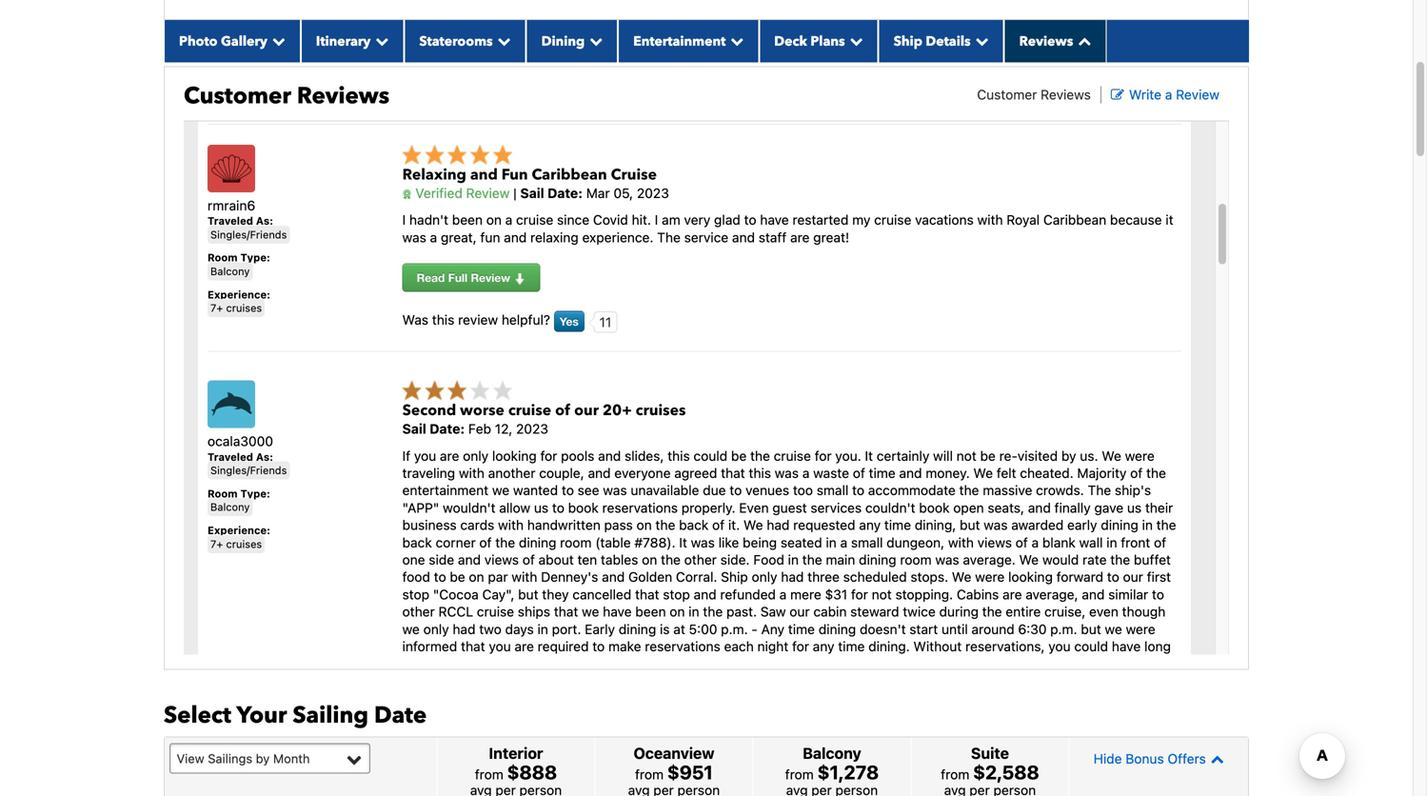 Task type: describe. For each thing, give the bounding box(es) containing it.
was this review helpful? yes
[[403, 312, 579, 328]]

read
[[417, 271, 445, 284]]

room type: balcony for second worse cruise of our 20+ cruises
[[208, 488, 270, 514]]

of up buffet
[[1155, 535, 1167, 550]]

0 horizontal spatial have
[[603, 604, 632, 620]]

was left like
[[691, 535, 715, 550]]

to down side
[[434, 569, 446, 585]]

am
[[662, 212, 681, 228]]

0 vertical spatial 2023
[[637, 185, 669, 201]]

with down allow
[[498, 517, 524, 533]]

1 vertical spatial reservations
[[645, 639, 721, 654]]

each
[[724, 639, 754, 654]]

be up "cocoa in the left bottom of the page
[[450, 569, 466, 585]]

to down informed
[[438, 656, 450, 672]]

i hadn't been on a cruise since covid hit.  i am very glad to have restarted my cruise vacations with royal caribbean because it was a great, fun and relaxing experience. the service and staff are great!
[[403, 212, 1174, 245]]

cruise right my
[[875, 212, 912, 228]]

the down their
[[1157, 517, 1177, 533]]

is
[[660, 621, 670, 637]]

as: for second worse cruise of our 20+ cruises
[[256, 451, 273, 463]]

re-
[[1000, 448, 1018, 464]]

we up informed
[[403, 621, 420, 637]]

will
[[934, 448, 953, 464]]

date
[[374, 700, 427, 731]]

with down 'dining,'
[[949, 535, 974, 550]]

allow
[[499, 500, 531, 516]]

dining up make
[[619, 621, 657, 637]]

the up venues
[[751, 448, 771, 464]]

2 vertical spatial only
[[424, 621, 449, 637]]

like
[[719, 535, 739, 550]]

services
[[811, 500, 862, 516]]

been inside if you are only looking for pools and slides, this could be the cruise for you. it certainly will not be re-visited by us.  we were traveling with another couple, and everyone agreed that this was a waste of time and money. we felt cheated.  majority of the entertainment we wanted to see was unavailable due to venues too small to accommodate the massive crowds. the ship's "app" wouldn't allow us to book reservations properly. even guest services couldn't book open seats, and finally gave us their business cards with handwritten pass on the back of it.  we had requested any time dining, but was awarded early dining in the back corner of the dining room (table #788). it was like being seated in a small dungeon, with views of a blank wall in front of one side and views of about ten tables on the other side.  food in the main dining room was average. we would rate the buffet food to be on par with denney's and golden corral.  ship only had three scheduled stops. we were looking forward to our first stop "cocoa cay", but they cancelled that stop and refunded a mere $31 for not stopping.    cabins are average, and similar to other rccl cruise ships that we have been on in the past. saw our cabin steward twice during the entire cruise, even though we only had two days in port.  early dining is at 5:00 p.m. - any time dining doesn't start until around 6:30 p.m. but we were informed that you are required to make reservations each night for any time dining. without reservations, you could have long waits to be seated.
[[636, 604, 666, 620]]

traveled for relaxing and fun caribbean cruise
[[208, 215, 253, 227]]

review
[[458, 312, 498, 328]]

cheated.
[[1021, 465, 1074, 481]]

we up cabins
[[952, 569, 972, 585]]

7+ for relaxing and fun caribbean cruise
[[211, 302, 223, 314]]

0 vertical spatial date:
[[548, 185, 583, 201]]

for up couple,
[[541, 448, 558, 464]]

traveled for second worse cruise of our 20+ cruises
[[208, 451, 253, 463]]

we up early
[[582, 604, 600, 620]]

2 vertical spatial balcony
[[803, 744, 862, 762]]

1 vertical spatial views
[[485, 552, 519, 568]]

cruises for second worse cruise of our 20+ cruises
[[226, 538, 262, 550]]

restarted
[[793, 212, 849, 228]]

as: for relaxing and fun caribbean cruise
[[256, 215, 273, 227]]

chevron down image for deck plans
[[846, 34, 864, 47]]

0 vertical spatial not
[[957, 448, 977, 464]]

and right the fun
[[504, 229, 527, 245]]

1 horizontal spatial looking
[[1009, 569, 1053, 585]]

rccl
[[439, 604, 474, 620]]

start
[[910, 621, 939, 637]]

1 i from the left
[[403, 212, 406, 228]]

1 horizontal spatial this
[[668, 448, 690, 464]]

time down certainly
[[869, 465, 896, 481]]

2 horizontal spatial our
[[1124, 569, 1144, 585]]

and up accommodate
[[900, 465, 923, 481]]

select your sailing date
[[164, 700, 427, 731]]

20+
[[603, 400, 632, 421]]

the up ship's
[[1147, 465, 1167, 481]]

time down couldn't
[[885, 517, 912, 533]]

and down glad
[[733, 229, 755, 245]]

ocala3000 traveled as: singles/friends
[[208, 434, 287, 477]]

cruise inside second worse cruise of our 20+ cruises sail date: feb 12, 2023
[[509, 400, 552, 421]]

was
[[403, 312, 429, 328]]

chevron down image for entertainment
[[726, 34, 744, 47]]

1 horizontal spatial our
[[790, 604, 810, 620]]

| sail date: mar 05, 2023
[[510, 185, 669, 201]]

0 horizontal spatial customer
[[184, 80, 291, 112]]

dining,
[[915, 517, 957, 533]]

required
[[538, 639, 589, 654]]

select
[[164, 700, 231, 731]]

1 vertical spatial could
[[1075, 639, 1109, 654]]

to down early
[[593, 639, 605, 654]]

be left seated.
[[454, 656, 469, 672]]

feb
[[469, 421, 492, 437]]

dining down gave
[[1101, 517, 1139, 533]]

entertainment
[[634, 32, 726, 50]]

by inside if you are only looking for pools and slides, this could be the cruise for you. it certainly will not be re-visited by us.  we were traveling with another couple, and everyone agreed that this was a waste of time and money. we felt cheated.  majority of the entertainment we wanted to see was unavailable due to venues too small to accommodate the massive crowds. the ship's "app" wouldn't allow us to book reservations properly. even guest services couldn't book open seats, and finally gave us their business cards with handwritten pass on the back of it.  we had requested any time dining, but was awarded early dining in the back corner of the dining room (table #788). it was like being seated in a small dungeon, with views of a blank wall in front of one side and views of about ten tables on the other side.  food in the main dining room was average. we would rate the buffet food to be on par with denney's and golden corral.  ship only had three scheduled stops. we were looking forward to our first stop "cocoa cay", but they cancelled that stop and refunded a mere $31 for not stopping.    cabins are average, and similar to other rccl cruise ships that we have been on in the past. saw our cabin steward twice during the entire cruise, even though we only had two days in port.  early dining is at 5:00 p.m. - any time dining doesn't start until around 6:30 p.m. but we were informed that you are required to make reservations each night for any time dining. without reservations, you could have long waits to be seated.
[[1062, 448, 1077, 464]]

we left would
[[1020, 552, 1039, 568]]

0 vertical spatial but
[[960, 517, 981, 533]]

of up ship's
[[1131, 465, 1143, 481]]

1 horizontal spatial customer
[[978, 86, 1038, 102]]

been inside i hadn't been on a cruise since covid hit.  i am very glad to have restarted my cruise vacations with royal caribbean because it was a great, fun and relaxing experience. the service and staff are great!
[[452, 212, 483, 228]]

are inside i hadn't been on a cruise since covid hit.  i am very glad to have restarted my cruise vacations with royal caribbean because it was a great, fun and relaxing experience. the service and staff are great!
[[791, 229, 810, 245]]

a down fun
[[506, 212, 513, 228]]

full
[[448, 271, 468, 284]]

my
[[853, 212, 871, 228]]

too
[[793, 483, 813, 498]]

in right wall
[[1107, 535, 1118, 550]]

even
[[1090, 604, 1119, 620]]

about
[[539, 552, 574, 568]]

corral.
[[676, 569, 718, 585]]

5:00
[[689, 621, 718, 637]]

from for $951
[[635, 767, 664, 782]]

time right any
[[789, 621, 815, 637]]

we down even
[[1105, 621, 1123, 637]]

hide bonus offers link
[[1075, 742, 1244, 776]]

view sailings by month
[[177, 751, 310, 766]]

we down another on the left
[[492, 483, 510, 498]]

of down you.
[[853, 465, 866, 481]]

review for a
[[1177, 86, 1220, 102]]

chevron down image for photo gallery
[[268, 34, 286, 47]]

with right par
[[512, 569, 538, 585]]

are up traveling
[[440, 448, 460, 464]]

cabins
[[957, 587, 1000, 602]]

balcony for second worse cruise of our 20+ cruises
[[211, 501, 250, 514]]

their
[[1146, 500, 1174, 516]]

you.
[[836, 448, 862, 464]]

0 horizontal spatial not
[[872, 587, 892, 602]]

golden
[[629, 569, 673, 585]]

1 stop from the left
[[403, 587, 430, 602]]

1 book from the left
[[568, 500, 599, 516]]

fun
[[481, 229, 501, 245]]

"cocoa
[[433, 587, 479, 602]]

we up majority on the right bottom of the page
[[1102, 448, 1122, 464]]

1 vertical spatial any
[[813, 639, 835, 654]]

type: for relaxing and fun caribbean cruise
[[241, 252, 270, 264]]

have inside i hadn't been on a cruise since covid hit.  i am very glad to have restarted my cruise vacations with royal caribbean because it was a great, fun and relaxing experience. the service and staff are great!
[[760, 212, 789, 228]]

ten
[[578, 552, 597, 568]]

was down seats,
[[984, 517, 1008, 533]]

itinerary button
[[301, 20, 404, 62]]

with inside i hadn't been on a cruise since covid hit.  i am very glad to have restarted my cruise vacations with royal caribbean because it was a great, fun and relaxing experience. the service and staff are great!
[[978, 212, 1004, 228]]

twice
[[903, 604, 936, 620]]

be up venues
[[732, 448, 747, 464]]

guest
[[773, 500, 807, 516]]

corner
[[436, 535, 476, 550]]

0 vertical spatial any
[[860, 517, 881, 533]]

around
[[972, 621, 1015, 637]]

waste
[[814, 465, 850, 481]]

chevron down image for ship details
[[971, 34, 989, 47]]

was up too
[[775, 465, 799, 481]]

of left it.
[[713, 517, 725, 533]]

0 vertical spatial could
[[694, 448, 728, 464]]

average,
[[1026, 587, 1079, 602]]

0 horizontal spatial room
[[560, 535, 592, 550]]

seated
[[781, 535, 823, 550]]

the up 5:00
[[703, 604, 723, 620]]

until
[[942, 621, 968, 637]]

view
[[177, 751, 204, 766]]

room for relaxing and fun caribbean cruise
[[208, 252, 238, 264]]

it.
[[729, 517, 740, 533]]

(table
[[596, 535, 631, 550]]

was right see
[[603, 483, 627, 498]]

side
[[429, 552, 455, 568]]

ship details button
[[879, 20, 1005, 62]]

7+ for second worse cruise of our 20+ cruises
[[211, 538, 223, 550]]

to up similar
[[1108, 569, 1120, 585]]

scheduled
[[844, 569, 907, 585]]

of down awarded
[[1016, 535, 1029, 550]]

the inside i hadn't been on a cruise since covid hit.  i am very glad to have restarted my cruise vacations with royal caribbean because it was a great, fun and relaxing experience. the service and staff are great!
[[657, 229, 681, 245]]

cruise down cay",
[[477, 604, 514, 620]]

rate
[[1083, 552, 1107, 568]]

$2,588
[[974, 761, 1040, 783]]

they
[[542, 587, 569, 602]]

are down days
[[515, 639, 534, 654]]

at
[[674, 621, 686, 637]]

past.
[[727, 604, 757, 620]]

experience: 7+ cruises for relaxing and fun caribbean cruise
[[208, 288, 271, 314]]

to down first
[[1153, 587, 1165, 602]]

0 horizontal spatial but
[[518, 587, 539, 602]]

interior
[[489, 744, 544, 762]]

that up due
[[721, 465, 746, 481]]

cruises for relaxing and fun caribbean cruise
[[226, 302, 262, 314]]

0 horizontal spatial small
[[817, 483, 849, 498]]

dining up scheduled
[[859, 552, 897, 568]]

on up #788).
[[637, 517, 652, 533]]

0 vertical spatial were
[[1126, 448, 1155, 464]]

time down doesn't
[[839, 639, 865, 654]]

1 vertical spatial had
[[781, 569, 804, 585]]

0 horizontal spatial back
[[403, 535, 432, 550]]

cruise up relaxing
[[516, 212, 554, 228]]

everyone
[[615, 465, 671, 481]]

couldn't
[[866, 500, 916, 516]]

chevron down image for dining
[[585, 34, 603, 47]]

0 vertical spatial reservations
[[603, 500, 678, 516]]

1 vertical spatial review
[[466, 185, 510, 201]]

2 horizontal spatial but
[[1081, 621, 1102, 637]]

crowds.
[[1037, 483, 1085, 498]]

with up "entertainment"
[[459, 465, 485, 481]]

denney's
[[541, 569, 599, 585]]

yes button
[[554, 311, 585, 332]]

agreed
[[675, 465, 718, 481]]

the up "around"
[[983, 604, 1003, 620]]

dining up about
[[519, 535, 557, 550]]

to down couple,
[[562, 483, 574, 498]]

for up waste
[[815, 448, 832, 464]]

0 horizontal spatial you
[[414, 448, 436, 464]]

photo gallery
[[179, 32, 268, 50]]

the down front
[[1111, 552, 1131, 568]]

$951
[[668, 761, 713, 783]]

worse
[[460, 400, 505, 421]]

we down "even" on the bottom
[[744, 517, 764, 533]]

1 horizontal spatial back
[[679, 517, 709, 533]]

was up stops. on the right bottom of page
[[936, 552, 960, 568]]

and down corner
[[458, 552, 481, 568]]

singles/friends for second worse cruise of our 20+ cruises
[[211, 465, 287, 477]]

in down requested
[[826, 535, 837, 550]]

would
[[1043, 552, 1080, 568]]

2 horizontal spatial have
[[1112, 639, 1141, 654]]

for up steward on the bottom right of page
[[852, 587, 869, 602]]

chevron up image
[[1074, 34, 1092, 47]]

that down golden
[[635, 587, 660, 602]]

1 vertical spatial were
[[976, 569, 1005, 585]]

and up see
[[588, 465, 611, 481]]

on inside i hadn't been on a cruise since covid hit.  i am very glad to have restarted my cruise vacations with royal caribbean because it was a great, fun and relaxing experience. the service and staff are great!
[[487, 212, 502, 228]]

from $2,588
[[941, 761, 1040, 783]]

the inside if you are only looking for pools and slides, this could be the cruise for you. it certainly will not be re-visited by us.  we were traveling with another couple, and everyone agreed that this was a waste of time and money. we felt cheated.  majority of the entertainment we wanted to see was unavailable due to venues too small to accommodate the massive crowds. the ship's "app" wouldn't allow us to book reservations properly. even guest services couldn't book open seats, and finally gave us their business cards with handwritten pass on the back of it.  we had requested any time dining, but was awarded early dining in the back corner of the dining room (table #788). it was like being seated in a small dungeon, with views of a blank wall in front of one side and views of about ten tables on the other side.  food in the main dining room was average. we would rate the buffet food to be on par with denney's and golden corral.  ship only had three scheduled stops. we were looking forward to our first stop "cocoa cay", but they cancelled that stop and refunded a mere $31 for not stopping.    cabins are average, and similar to other rccl cruise ships that we have been on in the past. saw our cabin steward twice during the entire cruise, even though we only had two days in port.  early dining is at 5:00 p.m. - any time dining doesn't start until around 6:30 p.m. but we were informed that you are required to make reservations each night for any time dining. without reservations, you could have long waits to be seated.
[[1088, 483, 1112, 498]]

from $1,278
[[786, 761, 879, 783]]

staterooms button
[[404, 20, 526, 62]]

1 horizontal spatial customer reviews
[[978, 86, 1092, 102]]

service
[[685, 229, 729, 245]]

reviews down itinerary
[[297, 80, 390, 112]]

a right write
[[1166, 86, 1173, 102]]

room type: balcony for relaxing and fun caribbean cruise
[[208, 252, 270, 278]]

1 horizontal spatial other
[[685, 552, 717, 568]]

on up at
[[670, 604, 685, 620]]

and down the corral.
[[694, 587, 717, 602]]

2 book from the left
[[920, 500, 950, 516]]

view sailings by month link
[[170, 743, 371, 774]]

saw
[[761, 604, 786, 620]]

see
[[578, 483, 600, 498]]

the down seated
[[803, 552, 823, 568]]



Task type: vqa. For each thing, say whether or not it's contained in the screenshot.


Task type: locate. For each thing, give the bounding box(es) containing it.
chevron down image inside dining dropdown button
[[585, 34, 603, 47]]

to up "services" at the right bottom of page
[[853, 483, 865, 498]]

are up entire
[[1003, 587, 1023, 602]]

review for full
[[471, 271, 511, 284]]

on left par
[[469, 569, 485, 585]]

experience: for second worse cruise of our 20+ cruises
[[208, 524, 271, 537]]

were down though
[[1126, 621, 1156, 637]]

0 vertical spatial ship
[[894, 32, 923, 50]]

of down cards
[[480, 535, 492, 550]]

0 vertical spatial by
[[1062, 448, 1077, 464]]

this right was
[[432, 312, 455, 328]]

dining down the cabin
[[819, 621, 857, 637]]

our inside second worse cruise of our 20+ cruises sail date: feb 12, 2023
[[574, 400, 599, 421]]

be left re-
[[981, 448, 996, 464]]

dining button
[[526, 20, 618, 62]]

are down restarted
[[791, 229, 810, 245]]

6:30
[[1019, 621, 1047, 637]]

from down interior
[[475, 767, 504, 782]]

7+
[[211, 302, 223, 314], [211, 538, 223, 550]]

main content
[[154, 0, 1259, 796]]

caribbean up since
[[532, 164, 607, 185]]

0 vertical spatial been
[[452, 212, 483, 228]]

traveled inside 'ocala3000 traveled as: singles/friends'
[[208, 451, 253, 463]]

the up #788).
[[656, 517, 676, 533]]

for right night
[[793, 639, 810, 654]]

stop down the corral.
[[663, 587, 690, 602]]

0 vertical spatial small
[[817, 483, 849, 498]]

0 horizontal spatial stop
[[403, 587, 430, 602]]

covid
[[593, 212, 629, 228]]

and down tables
[[602, 569, 625, 585]]

traveled inside rmrain6 traveled as: singles/friends
[[208, 215, 253, 227]]

in
[[1143, 517, 1153, 533], [826, 535, 837, 550], [1107, 535, 1118, 550], [788, 552, 799, 568], [689, 604, 700, 620], [538, 621, 549, 637]]

1 experience: from the top
[[208, 288, 271, 301]]

chevron down image inside ship details dropdown button
[[971, 34, 989, 47]]

2 vertical spatial but
[[1081, 621, 1102, 637]]

by left month on the left of the page
[[256, 751, 270, 766]]

book
[[568, 500, 599, 516], [920, 500, 950, 516]]

room type: balcony down rmrain6 traveled as: singles/friends at top left
[[208, 252, 270, 278]]

0 horizontal spatial p.m.
[[721, 621, 748, 637]]

2 horizontal spatial only
[[752, 569, 778, 585]]

slides,
[[625, 448, 664, 464]]

buffet
[[1134, 552, 1172, 568]]

type: for second worse cruise of our 20+ cruises
[[241, 488, 270, 500]]

the
[[751, 448, 771, 464], [1147, 465, 1167, 481], [960, 483, 980, 498], [656, 517, 676, 533], [1157, 517, 1177, 533], [496, 535, 516, 550], [661, 552, 681, 568], [803, 552, 823, 568], [1111, 552, 1131, 568], [703, 604, 723, 620], [983, 604, 1003, 620]]

plans
[[811, 32, 846, 50]]

are
[[791, 229, 810, 245], [440, 448, 460, 464], [1003, 587, 1023, 602], [515, 639, 534, 654]]

chevron down image inside photo gallery dropdown button
[[268, 34, 286, 47]]

2 chevron down image from the left
[[585, 34, 603, 47]]

pass
[[605, 517, 633, 533]]

chevron down image inside deck plans 'dropdown button'
[[846, 34, 864, 47]]

helpful?
[[502, 312, 551, 328]]

4 from from the left
[[941, 767, 970, 782]]

room down 'ocala3000 traveled as: singles/friends'
[[208, 488, 238, 500]]

review left |
[[466, 185, 510, 201]]

p.m.
[[721, 621, 748, 637], [1051, 621, 1078, 637]]

our up similar
[[1124, 569, 1144, 585]]

ships
[[518, 604, 551, 620]]

rmrain6 image
[[208, 145, 255, 192]]

great,
[[441, 229, 477, 245]]

experience: down rmrain6 traveled as: singles/friends at top left
[[208, 288, 271, 301]]

the up open
[[960, 483, 980, 498]]

you up seated.
[[489, 639, 511, 654]]

entertainment button
[[618, 20, 759, 62]]

from inside from $888
[[475, 767, 504, 782]]

and up even
[[1082, 587, 1105, 602]]

ship inside dropdown button
[[894, 32, 923, 50]]

that down two
[[461, 639, 485, 654]]

from for $888
[[475, 767, 504, 782]]

1 vertical spatial as:
[[256, 451, 273, 463]]

2 vertical spatial cruises
[[226, 538, 262, 550]]

chevron down image inside staterooms dropdown button
[[493, 34, 511, 47]]

review
[[1177, 86, 1220, 102], [466, 185, 510, 201], [471, 271, 511, 284]]

of
[[555, 400, 571, 421], [853, 465, 866, 481], [1131, 465, 1143, 481], [713, 517, 725, 533], [480, 535, 492, 550], [1016, 535, 1029, 550], [1155, 535, 1167, 550], [523, 552, 535, 568]]

very
[[684, 212, 711, 228]]

2 singles/friends from the top
[[211, 465, 287, 477]]

0 horizontal spatial views
[[485, 552, 519, 568]]

deck plans
[[775, 32, 846, 50]]

1 vertical spatial type:
[[241, 488, 270, 500]]

0 horizontal spatial sail
[[403, 421, 427, 437]]

could
[[694, 448, 728, 464], [1075, 639, 1109, 654]]

cruises inside second worse cruise of our 20+ cruises sail date: feb 12, 2023
[[636, 400, 686, 421]]

2 vertical spatial had
[[453, 621, 476, 637]]

1 horizontal spatial book
[[920, 500, 950, 516]]

chevron down image for staterooms
[[493, 34, 511, 47]]

sail inside second worse cruise of our 20+ cruises sail date: feb 12, 2023
[[403, 421, 427, 437]]

0 horizontal spatial customer reviews
[[184, 80, 390, 112]]

2 experience: 7+ cruises from the top
[[208, 524, 271, 550]]

1 type: from the top
[[241, 252, 270, 264]]

forward
[[1057, 569, 1104, 585]]

verified review link
[[403, 185, 510, 201]]

but up ships
[[518, 587, 539, 602]]

on up golden
[[642, 552, 658, 568]]

and right pools
[[598, 448, 621, 464]]

finally
[[1055, 500, 1091, 516]]

customer reviews link
[[978, 86, 1092, 102]]

1 us from the left
[[534, 500, 549, 516]]

we left felt
[[974, 465, 994, 481]]

views up average. at bottom right
[[978, 535, 1013, 550]]

chevron down image
[[268, 34, 286, 47], [585, 34, 603, 47]]

only down food
[[752, 569, 778, 585]]

0 horizontal spatial i
[[403, 212, 406, 228]]

1 7+ from the top
[[211, 302, 223, 314]]

sail
[[521, 185, 545, 201], [403, 421, 427, 437]]

chevron down image inside itinerary "dropdown button"
[[371, 34, 389, 47]]

during
[[940, 604, 979, 620]]

have up "staff"
[[760, 212, 789, 228]]

2 vertical spatial have
[[1112, 639, 1141, 654]]

other down food
[[403, 604, 435, 620]]

2 vertical spatial were
[[1126, 621, 1156, 637]]

2 room from the top
[[208, 488, 238, 500]]

2 chevron down image from the left
[[493, 34, 511, 47]]

0 vertical spatial room type: balcony
[[208, 252, 270, 278]]

0 horizontal spatial only
[[424, 621, 449, 637]]

wanted
[[513, 483, 558, 498]]

1 chevron down image from the left
[[371, 34, 389, 47]]

0 vertical spatial this
[[432, 312, 455, 328]]

views
[[978, 535, 1013, 550], [485, 552, 519, 568]]

1 room type: balcony from the top
[[208, 252, 270, 278]]

1 vertical spatial experience:
[[208, 524, 271, 537]]

cruise,
[[1045, 604, 1086, 620]]

1 horizontal spatial i
[[655, 212, 659, 228]]

0 vertical spatial balcony
[[211, 265, 250, 278]]

1 horizontal spatial sail
[[521, 185, 545, 201]]

1 vertical spatial experience: 7+ cruises
[[208, 524, 271, 550]]

review inside button
[[471, 271, 511, 284]]

1 vertical spatial room
[[208, 488, 238, 500]]

0 vertical spatial as:
[[256, 215, 273, 227]]

ocala3000 image
[[208, 381, 255, 428]]

reviews left edit icon
[[1041, 86, 1092, 102]]

informed
[[403, 639, 458, 654]]

this inside was this review helpful? yes
[[432, 312, 455, 328]]

1 horizontal spatial been
[[636, 604, 666, 620]]

steward
[[851, 604, 900, 620]]

have
[[760, 212, 789, 228], [603, 604, 632, 620], [1112, 639, 1141, 654]]

any
[[762, 621, 785, 637]]

3 from from the left
[[786, 767, 814, 782]]

cards
[[460, 517, 495, 533]]

1 vertical spatial caribbean
[[1044, 212, 1107, 228]]

be
[[732, 448, 747, 464], [981, 448, 996, 464], [450, 569, 466, 585], [454, 656, 469, 672]]

1 horizontal spatial caribbean
[[1044, 212, 1107, 228]]

edit image
[[1112, 88, 1125, 101]]

experience: 7+ cruises for second worse cruise of our 20+ cruises
[[208, 524, 271, 550]]

book up 'dining,'
[[920, 500, 950, 516]]

ship details
[[894, 32, 971, 50]]

wouldn't
[[443, 500, 496, 516]]

1 vertical spatial traveled
[[208, 451, 253, 463]]

date: left feb
[[430, 421, 465, 437]]

and up awarded
[[1029, 500, 1051, 516]]

11
[[600, 314, 612, 330]]

singles/friends inside rmrain6 traveled as: singles/friends
[[211, 228, 287, 241]]

0 horizontal spatial other
[[403, 604, 435, 620]]

2 7+ from the top
[[211, 538, 223, 550]]

0 horizontal spatial could
[[694, 448, 728, 464]]

date: inside second worse cruise of our 20+ cruises sail date: feb 12, 2023
[[430, 421, 465, 437]]

as: inside rmrain6 traveled as: singles/friends
[[256, 215, 273, 227]]

1 vertical spatial balcony
[[211, 501, 250, 514]]

from for $1,278
[[786, 767, 814, 782]]

yes
[[560, 315, 579, 328]]

1 horizontal spatial room
[[901, 552, 932, 568]]

time
[[869, 465, 896, 481], [885, 517, 912, 533], [789, 621, 815, 637], [839, 639, 865, 654]]

0 vertical spatial sail
[[521, 185, 545, 201]]

ship inside if you are only looking for pools and slides, this could be the cruise for you. it certainly will not be re-visited by us.  we were traveling with another couple, and everyone agreed that this was a waste of time and money. we felt cheated.  majority of the entertainment we wanted to see was unavailable due to venues too small to accommodate the massive crowds. the ship's "app" wouldn't allow us to book reservations properly. even guest services couldn't book open seats, and finally gave us their business cards with handwritten pass on the back of it.  we had requested any time dining, but was awarded early dining in the back corner of the dining room (table #788). it was like being seated in a small dungeon, with views of a blank wall in front of one side and views of about ten tables on the other side.  food in the main dining room was average. we would rate the buffet food to be on par with denney's and golden corral.  ship only had three scheduled stops. we were looking forward to our first stop "cocoa cay", but they cancelled that stop and refunded a mere $31 for not stopping.    cabins are average, and similar to other rccl cruise ships that we have been on in the past. saw our cabin steward twice during the entire cruise, even though we only had two days in port.  early dining is at 5:00 p.m. - any time dining doesn't start until around 6:30 p.m. but we were informed that you are required to make reservations each night for any time dining. without reservations, you could have long waits to be seated.
[[721, 569, 748, 585]]

2 from from the left
[[635, 767, 664, 782]]

a down the 'hadn't'
[[430, 229, 437, 245]]

dungeon,
[[887, 535, 945, 550]]

reviews
[[1020, 32, 1074, 50], [297, 80, 390, 112], [1041, 86, 1092, 102]]

1 vertical spatial by
[[256, 751, 270, 766]]

1 horizontal spatial only
[[463, 448, 489, 464]]

side.
[[721, 552, 750, 568]]

was inside i hadn't been on a cruise since covid hit.  i am very glad to have restarted my cruise vacations with royal caribbean because it was a great, fun and relaxing experience. the service and staff are great!
[[403, 229, 427, 245]]

customer down reviews dropdown button
[[978, 86, 1038, 102]]

to right due
[[730, 483, 742, 498]]

1 from from the left
[[475, 767, 504, 782]]

average.
[[963, 552, 1016, 568]]

1 chevron down image from the left
[[268, 34, 286, 47]]

had
[[767, 517, 790, 533], [781, 569, 804, 585], [453, 621, 476, 637]]

2 traveled from the top
[[208, 451, 253, 463]]

$31
[[825, 587, 848, 602]]

2 room type: balcony from the top
[[208, 488, 270, 514]]

was down the 'hadn't'
[[403, 229, 427, 245]]

1 vertical spatial back
[[403, 535, 432, 550]]

month
[[273, 751, 310, 766]]

singles/friends inside 'ocala3000 traveled as: singles/friends'
[[211, 465, 287, 477]]

0 vertical spatial had
[[767, 517, 790, 533]]

1 horizontal spatial it
[[865, 448, 874, 464]]

night
[[758, 639, 789, 654]]

0 horizontal spatial chevron down image
[[268, 34, 286, 47]]

that up port. at the left bottom of page
[[554, 604, 579, 620]]

cruises right 20+
[[636, 400, 686, 421]]

2 stop from the left
[[663, 587, 690, 602]]

0 vertical spatial it
[[865, 448, 874, 464]]

write a review link
[[1112, 86, 1220, 102]]

glad
[[714, 212, 741, 228]]

0 horizontal spatial our
[[574, 400, 599, 421]]

reviews inside dropdown button
[[1020, 32, 1074, 50]]

chevron down image left reviews dropdown button
[[971, 34, 989, 47]]

experience: for relaxing and fun caribbean cruise
[[208, 288, 271, 301]]

the up par
[[496, 535, 516, 550]]

seated.
[[473, 656, 518, 672]]

small verified icon image
[[403, 189, 412, 199]]

0 vertical spatial other
[[685, 552, 717, 568]]

cay",
[[483, 587, 515, 602]]

in down seated
[[788, 552, 799, 568]]

1 vertical spatial this
[[668, 448, 690, 464]]

customer reviews down reviews dropdown button
[[978, 86, 1092, 102]]

back up one
[[403, 535, 432, 550]]

second
[[403, 400, 457, 421]]

1 traveled from the top
[[208, 215, 253, 227]]

0 vertical spatial back
[[679, 517, 709, 533]]

and left fun
[[470, 164, 498, 185]]

venues
[[746, 483, 790, 498]]

1 horizontal spatial chevron down image
[[585, 34, 603, 47]]

1 experience: 7+ cruises from the top
[[208, 288, 271, 314]]

0 vertical spatial have
[[760, 212, 789, 228]]

on up the fun
[[487, 212, 502, 228]]

main content containing customer reviews
[[154, 0, 1259, 796]]

in up 5:00
[[689, 604, 700, 620]]

2 us from the left
[[1128, 500, 1142, 516]]

you down the cruise,
[[1049, 639, 1071, 654]]

1 horizontal spatial small
[[851, 535, 883, 550]]

0 horizontal spatial any
[[813, 639, 835, 654]]

hit.
[[632, 212, 652, 228]]

1 as: from the top
[[256, 215, 273, 227]]

0 vertical spatial the
[[657, 229, 681, 245]]

by inside view sailings by month link
[[256, 751, 270, 766]]

1 vertical spatial looking
[[1009, 569, 1053, 585]]

since
[[557, 212, 590, 228]]

views up par
[[485, 552, 519, 568]]

you
[[414, 448, 436, 464], [489, 639, 511, 654], [1049, 639, 1071, 654]]

i left the 'hadn't'
[[403, 212, 406, 228]]

1 vertical spatial our
[[1124, 569, 1144, 585]]

1 horizontal spatial have
[[760, 212, 789, 228]]

0 vertical spatial review
[[1177, 86, 1220, 102]]

mere
[[791, 587, 822, 602]]

room up ten on the left bottom of the page
[[560, 535, 592, 550]]

in down ships
[[538, 621, 549, 637]]

the down #788).
[[661, 552, 681, 568]]

read full review button
[[403, 264, 540, 292]]

had down guest
[[767, 517, 790, 533]]

this
[[432, 312, 455, 328], [668, 448, 690, 464], [749, 465, 772, 481]]

it right you.
[[865, 448, 874, 464]]

offers
[[1168, 751, 1207, 767]]

chevron down image
[[371, 34, 389, 47], [493, 34, 511, 47], [726, 34, 744, 47], [846, 34, 864, 47], [971, 34, 989, 47]]

seats,
[[988, 500, 1025, 516]]

caribbean inside i hadn't been on a cruise since covid hit.  i am very glad to have restarted my cruise vacations with royal caribbean because it was a great, fun and relaxing experience. the service and staff are great!
[[1044, 212, 1107, 228]]

only up informed
[[424, 621, 449, 637]]

of left about
[[523, 552, 535, 568]]

3 chevron down image from the left
[[726, 34, 744, 47]]

as: inside 'ocala3000 traveled as: singles/friends'
[[256, 451, 273, 463]]

ship down side.
[[721, 569, 748, 585]]

2 vertical spatial our
[[790, 604, 810, 620]]

cruise up too
[[774, 448, 811, 464]]

2 as: from the top
[[256, 451, 273, 463]]

05,
[[614, 185, 634, 201]]

a up too
[[803, 465, 810, 481]]

1 vertical spatial only
[[752, 569, 778, 585]]

1 horizontal spatial any
[[860, 517, 881, 533]]

1 p.m. from the left
[[721, 621, 748, 637]]

1 vertical spatial cruises
[[636, 400, 686, 421]]

due
[[703, 483, 726, 498]]

have left long at the bottom
[[1112, 639, 1141, 654]]

customer down gallery at the top of page
[[184, 80, 291, 112]]

chevron down image for itinerary
[[371, 34, 389, 47]]

1 vertical spatial it
[[679, 535, 688, 550]]

1 singles/friends from the top
[[211, 228, 287, 241]]

1 vertical spatial room
[[901, 552, 932, 568]]

0 vertical spatial our
[[574, 400, 599, 421]]

2 p.m. from the left
[[1051, 621, 1078, 637]]

2023 inside second worse cruise of our 20+ cruises sail date: feb 12, 2023
[[516, 421, 549, 437]]

from for $2,588
[[941, 767, 970, 782]]

to inside i hadn't been on a cruise since covid hit.  i am very glad to have restarted my cruise vacations with royal caribbean because it was a great, fun and relaxing experience. the service and staff are great!
[[745, 212, 757, 228]]

0 vertical spatial room
[[560, 535, 592, 550]]

a up the saw
[[780, 587, 787, 602]]

traveled
[[208, 215, 253, 227], [208, 451, 253, 463]]

ship left details
[[894, 32, 923, 50]]

1 vertical spatial sail
[[403, 421, 427, 437]]

0 horizontal spatial by
[[256, 751, 270, 766]]

hadn't
[[410, 212, 449, 228]]

2 type: from the top
[[241, 488, 270, 500]]

staterooms
[[419, 32, 493, 50]]

"app"
[[403, 500, 439, 516]]

sailings
[[208, 751, 253, 766]]

1 vertical spatial 7+
[[211, 538, 223, 550]]

chevron down image inside entertainment dropdown button
[[726, 34, 744, 47]]

in down their
[[1143, 517, 1153, 533]]

from inside from $1,278
[[786, 767, 814, 782]]

2 experience: from the top
[[208, 524, 271, 537]]

p.m. up each
[[721, 621, 748, 637]]

balcony for relaxing and fun caribbean cruise
[[211, 265, 250, 278]]

0 vertical spatial only
[[463, 448, 489, 464]]

if you are only looking for pools and slides, this could be the cruise for you. it certainly will not be re-visited by us.  we were traveling with another couple, and everyone agreed that this was a waste of time and money. we felt cheated.  majority of the entertainment we wanted to see was unavailable due to venues too small to accommodate the massive crowds. the ship's "app" wouldn't allow us to book reservations properly. even guest services couldn't book open seats, and finally gave us their business cards with handwritten pass on the back of it.  we had requested any time dining, but was awarded early dining in the back corner of the dining room (table #788). it was like being seated in a small dungeon, with views of a blank wall in front of one side and views of about ten tables on the other side.  food in the main dining room was average. we would rate the buffet food to be on par with denney's and golden corral.  ship only had three scheduled stops. we were looking forward to our first stop "cocoa cay", but they cancelled that stop and refunded a mere $31 for not stopping.    cabins are average, and similar to other rccl cruise ships that we have been on in the past. saw our cabin steward twice during the entire cruise, even though we only had two days in port.  early dining is at 5:00 p.m. - any time dining doesn't start until around 6:30 p.m. but we were informed that you are required to make reservations each night for any time dining. without reservations, you could have long waits to be seated.
[[403, 448, 1177, 672]]

2 horizontal spatial you
[[1049, 639, 1071, 654]]

0 vertical spatial experience: 7+ cruises
[[208, 288, 271, 314]]

experience: 7+ cruises down rmrain6 traveled as: singles/friends at top left
[[208, 288, 271, 314]]

1 vertical spatial small
[[851, 535, 883, 550]]

from inside from $951
[[635, 767, 664, 782]]

4 chevron down image from the left
[[846, 34, 864, 47]]

traveled down rmrain6
[[208, 215, 253, 227]]

0 horizontal spatial us
[[534, 500, 549, 516]]

of inside second worse cruise of our 20+ cruises sail date: feb 12, 2023
[[555, 400, 571, 421]]

0 vertical spatial views
[[978, 535, 1013, 550]]

2 horizontal spatial this
[[749, 465, 772, 481]]

1 vertical spatial been
[[636, 604, 666, 620]]

this up agreed
[[668, 448, 690, 464]]

back
[[679, 517, 709, 533], [403, 535, 432, 550]]

our left 20+
[[574, 400, 599, 421]]

front
[[1121, 535, 1151, 550]]

only down feb
[[463, 448, 489, 464]]

1 horizontal spatial but
[[960, 517, 981, 533]]

awarded
[[1012, 517, 1064, 533]]

0 vertical spatial caribbean
[[532, 164, 607, 185]]

by left us.
[[1062, 448, 1077, 464]]

1 horizontal spatial not
[[957, 448, 977, 464]]

1 horizontal spatial the
[[1088, 483, 1112, 498]]

1 horizontal spatial you
[[489, 639, 511, 654]]

stop down food
[[403, 587, 430, 602]]

0 vertical spatial 7+
[[211, 302, 223, 314]]

massive
[[983, 483, 1033, 498]]

ship's
[[1115, 483, 1152, 498]]

from down oceanview at the bottom of the page
[[635, 767, 664, 782]]

traveling
[[403, 465, 455, 481]]

chevron up image
[[1207, 752, 1225, 766]]

from $951
[[635, 761, 713, 783]]

similar
[[1109, 587, 1149, 602]]

0 horizontal spatial looking
[[492, 448, 537, 464]]

from inside from $2,588
[[941, 767, 970, 782]]

were up ship's
[[1126, 448, 1155, 464]]

looking
[[492, 448, 537, 464], [1009, 569, 1053, 585]]

a up main
[[841, 535, 848, 550]]

1 room from the top
[[208, 252, 238, 264]]

it
[[1166, 212, 1174, 228]]

room for second worse cruise of our 20+ cruises
[[208, 488, 238, 500]]

entire
[[1006, 604, 1041, 620]]

2 vertical spatial this
[[749, 465, 772, 481]]

room type: balcony
[[208, 252, 270, 278], [208, 488, 270, 514]]

traveled down ocala3000 on the bottom left of the page
[[208, 451, 253, 463]]

5 chevron down image from the left
[[971, 34, 989, 47]]

cruise
[[611, 164, 657, 185]]

1 horizontal spatial could
[[1075, 639, 1109, 654]]

2 i from the left
[[655, 212, 659, 228]]

with left "royal"
[[978, 212, 1004, 228]]

chevron down image left dining
[[493, 34, 511, 47]]

singles/friends for relaxing and fun caribbean cruise
[[211, 228, 287, 241]]

dining.
[[869, 639, 910, 654]]

1 horizontal spatial views
[[978, 535, 1013, 550]]

reservations up pass
[[603, 500, 678, 516]]

to up handwritten
[[552, 500, 565, 516]]



